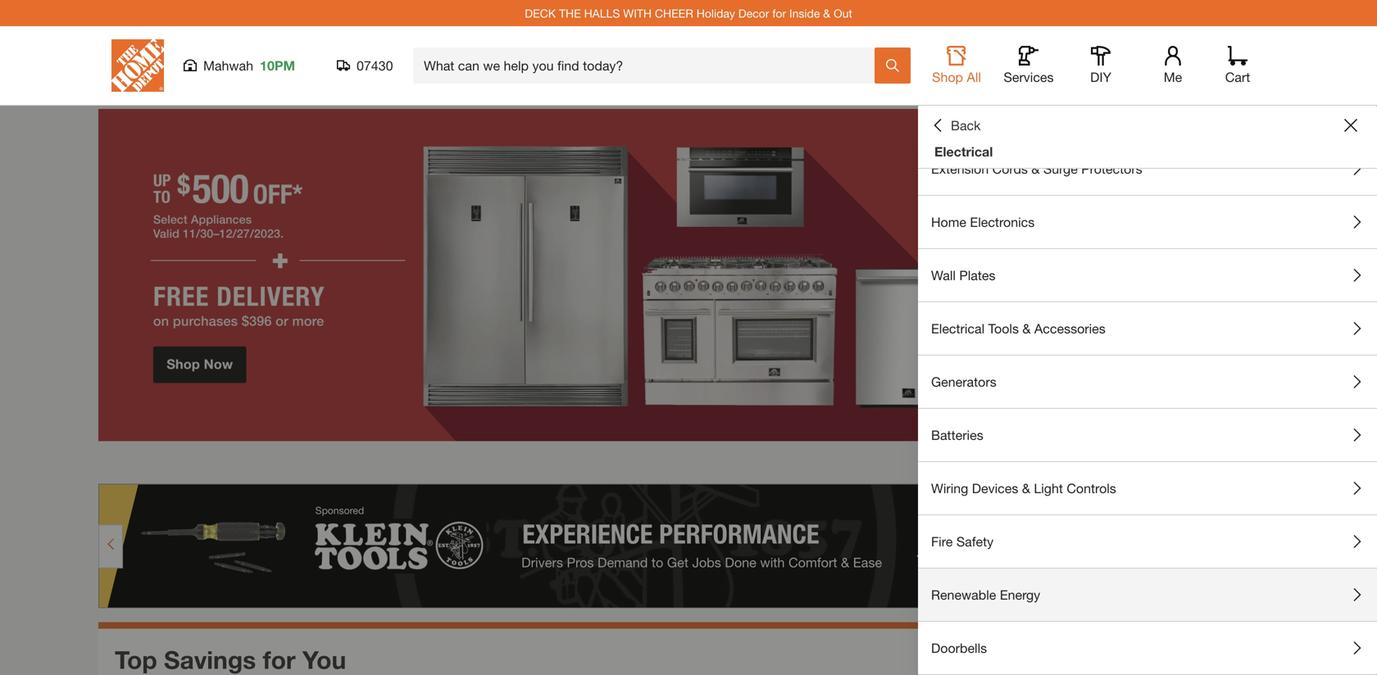 Task type: describe. For each thing, give the bounding box(es) containing it.
diy
[[1091, 69, 1112, 85]]

07430 button
[[337, 57, 394, 74]]

07430
[[357, 58, 393, 73]]

cords
[[993, 161, 1029, 177]]

fire
[[932, 534, 953, 550]]

previous slide image
[[1188, 457, 1201, 470]]

cart
[[1226, 69, 1251, 85]]

electronics
[[971, 214, 1035, 230]]

drawer close image
[[1345, 119, 1358, 132]]

controls
[[1067, 481, 1117, 497]]

with
[[624, 6, 652, 20]]

out
[[834, 6, 853, 20]]

tools
[[989, 321, 1019, 337]]

shop
[[933, 69, 964, 85]]

wiring devices & light controls button
[[919, 463, 1378, 515]]

batteries button
[[919, 409, 1378, 462]]

extension cords & surge protectors
[[932, 161, 1143, 177]]

feedback link image
[[1356, 277, 1378, 366]]

renewable energy
[[932, 588, 1041, 603]]

electrical tools & accessories button
[[919, 303, 1378, 355]]

deck
[[525, 6, 556, 20]]

accessories
[[1035, 321, 1106, 337]]

home electronics button
[[919, 196, 1378, 249]]

renewable energy button
[[919, 569, 1378, 622]]

doorbells
[[932, 641, 988, 657]]

back button
[[932, 117, 981, 134]]

& left the out
[[824, 6, 831, 20]]

services
[[1004, 69, 1054, 85]]

devices
[[973, 481, 1019, 497]]

doorbells button
[[919, 623, 1378, 675]]

me button
[[1147, 46, 1200, 85]]

deck the halls with cheer holiday decor for inside & out
[[525, 6, 853, 20]]

4 / 5
[[1216, 454, 1237, 472]]

fire safety
[[932, 534, 994, 550]]

& for wiring
[[1023, 481, 1031, 497]]

& for circuit
[[1029, 108, 1037, 123]]

wall plates button
[[919, 249, 1378, 302]]

safety
[[957, 534, 994, 550]]

the home depot logo image
[[112, 39, 164, 92]]

circuit
[[932, 108, 970, 123]]

renewable
[[932, 588, 997, 603]]

& for extension
[[1032, 161, 1040, 177]]

top savings for you
[[115, 646, 346, 675]]

fire safety button
[[919, 516, 1378, 568]]

5
[[1229, 454, 1237, 472]]

What can we help you find today? search field
[[424, 48, 874, 83]]

me
[[1165, 69, 1183, 85]]

energy
[[1001, 588, 1041, 603]]

home electronics
[[932, 214, 1035, 230]]

extension
[[932, 161, 989, 177]]

cheer
[[655, 6, 694, 20]]

all
[[967, 69, 982, 85]]

wall
[[932, 268, 956, 283]]



Task type: locate. For each thing, give the bounding box(es) containing it.
& left 'panels'
[[1029, 108, 1037, 123]]

home
[[932, 214, 967, 230]]

electrical left tools
[[932, 321, 985, 337]]

electrical for electrical
[[935, 144, 994, 160]]

for left you
[[263, 646, 296, 675]]

electrical for electrical tools & accessories
[[932, 321, 985, 337]]

halls
[[584, 6, 620, 20]]

& inside the 'circuit breakers & panels' button
[[1029, 108, 1037, 123]]

generators button
[[919, 356, 1378, 408]]

circuit breakers & panels
[[932, 108, 1080, 123]]

generators
[[932, 374, 997, 390]]

4
[[1216, 454, 1224, 472]]

image for  30nov2023-hp-bau-mw44-45-hero4-appliances image
[[98, 109, 1280, 442]]

inside
[[790, 6, 821, 20]]

0 vertical spatial electrical
[[935, 144, 994, 160]]

services button
[[1003, 46, 1056, 85]]

decor
[[739, 6, 770, 20]]

back
[[951, 118, 981, 133]]

shop all
[[933, 69, 982, 85]]

& inside wiring devices & light controls button
[[1023, 481, 1031, 497]]

for
[[773, 6, 787, 20], [263, 646, 296, 675]]

& right tools
[[1023, 321, 1031, 337]]

& inside the extension cords & surge protectors button
[[1032, 161, 1040, 177]]

& left light
[[1023, 481, 1031, 497]]

cart link
[[1220, 46, 1257, 85]]

electrical
[[935, 144, 994, 160], [932, 321, 985, 337]]

extension cords & surge protectors button
[[919, 143, 1378, 195]]

wiring
[[932, 481, 969, 497]]

top
[[115, 646, 157, 675]]

shop all button
[[931, 46, 983, 85]]

deck the halls with cheer holiday decor for inside & out link
[[525, 6, 853, 20]]

1 vertical spatial for
[[263, 646, 296, 675]]

you
[[303, 646, 346, 675]]

mahwah 10pm
[[203, 58, 295, 73]]

mahwah
[[203, 58, 253, 73]]

& for electrical
[[1023, 321, 1031, 337]]

electrical inside button
[[932, 321, 985, 337]]

0 vertical spatial for
[[773, 6, 787, 20]]

& left surge
[[1032, 161, 1040, 177]]

1 vertical spatial electrical
[[932, 321, 985, 337]]

for left inside at the right of page
[[773, 6, 787, 20]]

circuit breakers & panels button
[[919, 89, 1378, 142]]

diy button
[[1075, 46, 1128, 85]]

1 horizontal spatial for
[[773, 6, 787, 20]]

breakers
[[973, 108, 1025, 123]]

/
[[1224, 454, 1229, 472]]

next slide image
[[1252, 457, 1265, 470]]

light
[[1035, 481, 1064, 497]]

wall plates
[[932, 268, 996, 283]]

protectors
[[1082, 161, 1143, 177]]

& inside electrical tools & accessories button
[[1023, 321, 1031, 337]]

savings
[[164, 646, 256, 675]]

electrical up extension
[[935, 144, 994, 160]]

plates
[[960, 268, 996, 283]]

surge
[[1044, 161, 1078, 177]]

10pm
[[260, 58, 295, 73]]

batteries
[[932, 428, 984, 443]]

holiday
[[697, 6, 736, 20]]

the
[[559, 6, 581, 20]]

wiring devices & light controls
[[932, 481, 1117, 497]]

&
[[824, 6, 831, 20], [1029, 108, 1037, 123], [1032, 161, 1040, 177], [1023, 321, 1031, 337], [1023, 481, 1031, 497]]

electrical tools & accessories
[[932, 321, 1106, 337]]

panels
[[1041, 108, 1080, 123]]

0 horizontal spatial for
[[263, 646, 296, 675]]



Task type: vqa. For each thing, say whether or not it's contained in the screenshot.
the leftmost Popcorn
no



